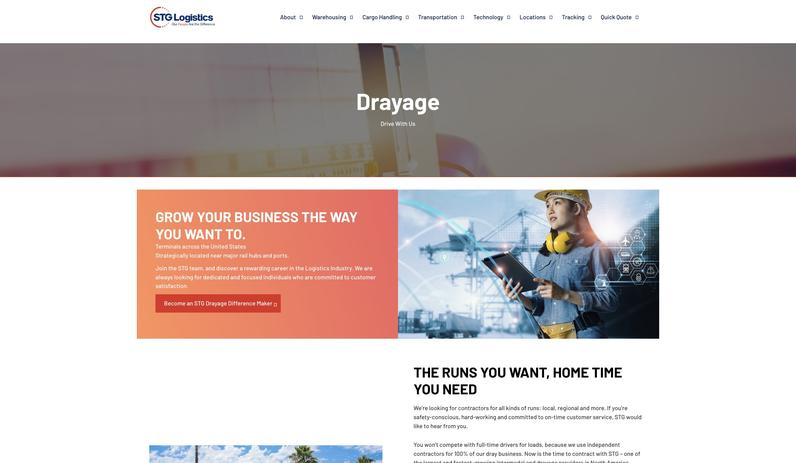 Task type: describe. For each thing, give the bounding box(es) containing it.
located
[[190, 252, 209, 259]]

individuals
[[263, 274, 291, 281]]

become an stg drayage difference maker link
[[156, 295, 281, 313]]

and right largest
[[443, 459, 452, 463]]

for up conscious,
[[450, 405, 457, 412]]

if
[[607, 405, 611, 412]]

north
[[591, 459, 606, 463]]

0 horizontal spatial of
[[469, 450, 475, 458]]

the up the located
[[201, 243, 209, 250]]

and down now
[[526, 459, 536, 463]]

to.
[[225, 225, 246, 242]]

discover
[[216, 265, 239, 272]]

1 vertical spatial with
[[596, 450, 608, 458]]

service,
[[593, 414, 614, 421]]

contractors inside you won't compete with full-time drivers for loads, because we use independent contractors for 100% of our dray business. now is the time to contract with stg – one of the largest and fastest-growing intermodal and drayage providers in north america.
[[414, 450, 445, 458]]

for left all
[[490, 405, 498, 412]]

drivers
[[500, 442, 518, 449]]

hard-
[[462, 414, 476, 421]]

tracking
[[562, 13, 585, 20]]

stg inside the join the stg team, and discover a rewarding career in the logistics industry. we are always looking for dedicated and focused individuals who are committed to customer satisfaction.
[[178, 265, 188, 272]]

the up who
[[296, 265, 304, 272]]

time for committed
[[554, 414, 566, 421]]

full-
[[477, 442, 487, 449]]

drayage inside become an stg drayage difference maker link
[[206, 300, 227, 307]]

grow your business the way you want to. terminals across the united states strategically located near major rail hubs and ports.
[[156, 208, 358, 259]]

compete
[[440, 442, 463, 449]]

we're looking for contractors for all kinds of runs: local, regional and more. if you're safety-conscious, hard-working and committed to on-time customer service, stg would like to hear from you.
[[414, 405, 642, 430]]

0 horizontal spatial are
[[305, 274, 313, 281]]

contract
[[572, 450, 595, 458]]

our
[[476, 450, 485, 458]]

business
[[234, 208, 299, 225]]

grow
[[156, 208, 194, 225]]

need
[[443, 381, 477, 398]]

strategically
[[156, 252, 188, 259]]

stg truck image
[[149, 446, 383, 463]]

the right join
[[168, 265, 177, 272]]

for inside the join the stg team, and discover a rewarding career in the logistics industry. we are always looking for dedicated and focused individuals who are committed to customer satisfaction.
[[194, 274, 202, 281]]

you.
[[457, 423, 468, 430]]

industry.
[[331, 265, 354, 272]]

an
[[187, 300, 193, 307]]

join the stg team, and discover a rewarding career in the logistics industry. we are always looking for dedicated and focused individuals who are committed to customer satisfaction.
[[156, 265, 376, 290]]

quick
[[601, 13, 615, 20]]

drayage
[[537, 459, 558, 463]]

regional
[[558, 405, 579, 412]]

states
[[229, 243, 246, 250]]

quick quote link
[[601, 13, 648, 21]]

–
[[620, 450, 623, 458]]

one
[[624, 450, 634, 458]]

100%
[[454, 450, 468, 458]]

focused
[[241, 274, 262, 281]]

satisfaction.
[[156, 283, 188, 290]]

rewarding
[[244, 265, 270, 272]]

near
[[210, 252, 222, 259]]

join
[[156, 265, 167, 272]]

hubs
[[249, 252, 262, 259]]

about link
[[280, 13, 312, 21]]

2 horizontal spatial of
[[635, 450, 640, 458]]

ports.
[[274, 252, 289, 259]]

would
[[626, 414, 642, 421]]

who
[[293, 274, 304, 281]]

time
[[592, 364, 622, 381]]

fastest-
[[454, 459, 474, 463]]

dedicated
[[203, 274, 229, 281]]

the
[[414, 364, 439, 381]]

want
[[184, 225, 223, 242]]

your
[[197, 208, 231, 225]]

about
[[280, 13, 296, 20]]

committed inside we're looking for contractors for all kinds of runs: local, regional and more. if you're safety-conscious, hard-working and committed to on-time customer service, stg would like to hear from you.
[[508, 414, 537, 421]]

drive
[[381, 120, 394, 127]]

the left 'way'
[[302, 208, 327, 225]]

independent
[[587, 442, 620, 449]]

drive with us
[[381, 120, 416, 127]]

looking inside we're looking for contractors for all kinds of runs: local, regional and more. if you're safety-conscious, hard-working and committed to on-time customer service, stg would like to hear from you.
[[429, 405, 448, 412]]

in inside you won't compete with full-time drivers for loads, because we use independent contractors for 100% of our dray business. now is the time to contract with stg – one of the largest and fastest-growing intermodal and drayage providers in north america.
[[585, 459, 590, 463]]

cargo
[[363, 13, 378, 20]]

america.
[[607, 459, 631, 463]]

providers
[[559, 459, 584, 463]]

way
[[330, 208, 358, 225]]

1 horizontal spatial are
[[364, 265, 373, 272]]

locations link
[[520, 13, 562, 21]]

become
[[164, 300, 186, 307]]

you're
[[612, 405, 628, 412]]

the runs you want, home time you need
[[414, 364, 622, 398]]

cargo handling
[[363, 13, 402, 20]]



Task type: vqa. For each thing, say whether or not it's contained in the screenshot.
the right with
yes



Task type: locate. For each thing, give the bounding box(es) containing it.
1 horizontal spatial with
[[596, 450, 608, 458]]

locations
[[520, 13, 546, 20]]

runs:
[[528, 405, 542, 412]]

customer inside the join the stg team, and discover a rewarding career in the logistics industry. we are always looking for dedicated and focused individuals who are committed to customer satisfaction.
[[351, 274, 376, 281]]

stg inside we're looking for contractors for all kinds of runs: local, regional and more. if you're safety-conscious, hard-working and committed to on-time customer service, stg would like to hear from you.
[[615, 414, 625, 421]]

transportation link
[[418, 13, 474, 21]]

conscious,
[[432, 414, 460, 421]]

stg
[[178, 265, 188, 272], [194, 300, 205, 307], [615, 414, 625, 421], [609, 450, 619, 458]]

we
[[568, 442, 576, 449]]

1 horizontal spatial customer
[[567, 414, 592, 421]]

committed inside the join the stg team, and discover a rewarding career in the logistics industry. we are always looking for dedicated and focused individuals who are committed to customer satisfaction.
[[314, 274, 343, 281]]

1 vertical spatial committed
[[508, 414, 537, 421]]

safety-
[[414, 414, 432, 421]]

for down compete
[[446, 450, 453, 458]]

intermodal
[[497, 459, 525, 463]]

drayage left difference
[[206, 300, 227, 307]]

stg down you're
[[615, 414, 625, 421]]

now
[[525, 450, 536, 458]]

committed down kinds
[[508, 414, 537, 421]]

0 horizontal spatial committed
[[314, 274, 343, 281]]

customer
[[351, 274, 376, 281], [567, 414, 592, 421]]

are right who
[[305, 274, 313, 281]]

0 horizontal spatial with
[[464, 442, 475, 449]]

of right the "one"
[[635, 450, 640, 458]]

in
[[290, 265, 294, 272], [585, 459, 590, 463]]

stg left the team,
[[178, 265, 188, 272]]

runs
[[442, 364, 478, 381]]

logistics
[[305, 265, 330, 272]]

1 horizontal spatial in
[[585, 459, 590, 463]]

and inside grow your business the way you want to. terminals across the united states strategically located near major rail hubs and ports.
[[263, 252, 272, 259]]

the left largest
[[414, 459, 422, 463]]

we're
[[414, 405, 428, 412]]

and up dedicated
[[206, 265, 215, 272]]

and
[[263, 252, 272, 259], [206, 265, 215, 272], [230, 274, 240, 281], [580, 405, 590, 412], [498, 414, 507, 421], [443, 459, 452, 463], [526, 459, 536, 463]]

1 vertical spatial in
[[585, 459, 590, 463]]

time
[[554, 414, 566, 421], [487, 442, 499, 449], [553, 450, 565, 458]]

you inside you won't compete with full-time drivers for loads, because we use independent contractors for 100% of our dray business. now is the time to contract with stg – one of the largest and fastest-growing intermodal and drayage providers in north america.
[[414, 442, 423, 449]]

to left on-
[[538, 414, 544, 421]]

0 horizontal spatial looking
[[174, 274, 193, 281]]

in up who
[[290, 265, 294, 272]]

to up providers
[[566, 450, 571, 458]]

us
[[409, 120, 416, 127]]

you
[[156, 225, 182, 242]]

to down industry.
[[344, 274, 350, 281]]

major
[[223, 252, 238, 259]]

0 horizontal spatial in
[[290, 265, 294, 272]]

drayage up drive with us
[[356, 87, 440, 115]]

0 vertical spatial with
[[464, 442, 475, 449]]

2 vertical spatial time
[[553, 450, 565, 458]]

maker
[[257, 300, 272, 307]]

with up north
[[596, 450, 608, 458]]

for down the team,
[[194, 274, 202, 281]]

0 vertical spatial drayage
[[356, 87, 440, 115]]

local,
[[543, 405, 557, 412]]

stg left the –
[[609, 450, 619, 458]]

customer inside we're looking for contractors for all kinds of runs: local, regional and more. if you're safety-conscious, hard-working and committed to on-time customer service, stg would like to hear from you.
[[567, 414, 592, 421]]

1 horizontal spatial drayage
[[356, 87, 440, 115]]

transportation
[[418, 13, 457, 20]]

business.
[[499, 450, 523, 458]]

contractors up largest
[[414, 450, 445, 458]]

in down contract at the bottom
[[585, 459, 590, 463]]

1 vertical spatial are
[[305, 274, 313, 281]]

to
[[344, 274, 350, 281], [538, 414, 544, 421], [424, 423, 429, 430], [566, 450, 571, 458]]

and down a
[[230, 274, 240, 281]]

stg right an
[[194, 300, 205, 307]]

on-
[[545, 414, 554, 421]]

terminals
[[156, 243, 181, 250]]

0 horizontal spatial contractors
[[414, 450, 445, 458]]

want,
[[509, 364, 550, 381]]

home
[[553, 364, 589, 381]]

won't
[[425, 442, 438, 449]]

in inside the join the stg team, and discover a rewarding career in the logistics industry. we are always looking for dedicated and focused individuals who are committed to customer satisfaction.
[[290, 265, 294, 272]]

we
[[355, 265, 363, 272]]

the up the drayage
[[543, 450, 552, 458]]

are
[[364, 265, 373, 272], [305, 274, 313, 281]]

cargo handling link
[[363, 13, 418, 21]]

to inside you won't compete with full-time drivers for loads, because we use independent contractors for 100% of our dray business. now is the time to contract with stg – one of the largest and fastest-growing intermodal and drayage providers in north america.
[[566, 450, 571, 458]]

working
[[476, 414, 496, 421]]

team,
[[190, 265, 204, 272]]

0 vertical spatial are
[[364, 265, 373, 272]]

1 vertical spatial looking
[[429, 405, 448, 412]]

time for now
[[553, 450, 565, 458]]

united
[[211, 243, 228, 250]]

customer down regional
[[567, 414, 592, 421]]

1 vertical spatial customer
[[567, 414, 592, 421]]

difference
[[228, 300, 256, 307]]

and down all
[[498, 414, 507, 421]]

1 vertical spatial drayage
[[206, 300, 227, 307]]

of left our
[[469, 450, 475, 458]]

0 vertical spatial committed
[[314, 274, 343, 281]]

kinds
[[506, 405, 520, 412]]

looking
[[174, 274, 193, 281], [429, 405, 448, 412]]

technology link
[[474, 13, 520, 21]]

to inside the join the stg team, and discover a rewarding career in the logistics industry. we are always looking for dedicated and focused individuals who are committed to customer satisfaction.
[[344, 274, 350, 281]]

0 vertical spatial looking
[[174, 274, 193, 281]]

tracking link
[[562, 13, 601, 21]]

1 vertical spatial contractors
[[414, 450, 445, 458]]

and left more.
[[580, 405, 590, 412]]

quick quote
[[601, 13, 632, 20]]

1 horizontal spatial of
[[521, 405, 527, 412]]

are right we
[[364, 265, 373, 272]]

0 vertical spatial in
[[290, 265, 294, 272]]

0 vertical spatial contractors
[[458, 405, 489, 412]]

time inside we're looking for contractors for all kinds of runs: local, regional and more. if you're safety-conscious, hard-working and committed to on-time customer service, stg would like to hear from you.
[[554, 414, 566, 421]]

1 horizontal spatial committed
[[508, 414, 537, 421]]

you
[[480, 364, 506, 381], [414, 381, 440, 398], [414, 442, 423, 449]]

because
[[545, 442, 567, 449]]

largest
[[424, 459, 442, 463]]

contractors up hard-
[[458, 405, 489, 412]]

with
[[464, 442, 475, 449], [596, 450, 608, 458]]

looking inside the join the stg team, and discover a rewarding career in the logistics industry. we are always looking for dedicated and focused individuals who are committed to customer satisfaction.
[[174, 274, 193, 281]]

all
[[499, 405, 505, 412]]

you won't compete with full-time drivers for loads, because we use independent contractors for 100% of our dray business. now is the time to contract with stg – one of the largest and fastest-growing intermodal and drayage providers in north america.
[[414, 442, 640, 463]]

technology
[[474, 13, 503, 20]]

1 horizontal spatial looking
[[429, 405, 448, 412]]

for
[[194, 274, 202, 281], [450, 405, 457, 412], [490, 405, 498, 412], [519, 442, 527, 449], [446, 450, 453, 458]]

stg inside you won't compete with full-time drivers for loads, because we use independent contractors for 100% of our dray business. now is the time to contract with stg – one of the largest and fastest-growing intermodal and drayage providers in north america.
[[609, 450, 619, 458]]

1 horizontal spatial contractors
[[458, 405, 489, 412]]

a
[[240, 265, 243, 272]]

time down because in the right bottom of the page
[[553, 450, 565, 458]]

warehousing link
[[312, 13, 363, 21]]

0 vertical spatial time
[[554, 414, 566, 421]]

warehousing
[[312, 13, 346, 20]]

time down regional
[[554, 414, 566, 421]]

with
[[395, 120, 408, 127]]

more.
[[591, 405, 606, 412]]

committed down logistics
[[314, 274, 343, 281]]

always
[[156, 274, 173, 281]]

contractors inside we're looking for contractors for all kinds of runs: local, regional and more. if you're safety-conscious, hard-working and committed to on-time customer service, stg would like to hear from you.
[[458, 405, 489, 412]]

with left full-
[[464, 442, 475, 449]]

for up now
[[519, 442, 527, 449]]

looking up satisfaction.
[[174, 274, 193, 281]]

of left runs:
[[521, 405, 527, 412]]

stg usa image
[[148, 0, 217, 37]]

of inside we're looking for contractors for all kinds of runs: local, regional and more. if you're safety-conscious, hard-working and committed to on-time customer service, stg would like to hear from you.
[[521, 405, 527, 412]]

the
[[302, 208, 327, 225], [201, 243, 209, 250], [168, 265, 177, 272], [296, 265, 304, 272], [543, 450, 552, 458], [414, 459, 422, 463]]

committed
[[314, 274, 343, 281], [508, 414, 537, 421]]

handling
[[379, 13, 402, 20]]

looking up conscious,
[[429, 405, 448, 412]]

to right like
[[424, 423, 429, 430]]

rail
[[239, 252, 248, 259]]

dray
[[486, 450, 497, 458]]

and right hubs
[[263, 252, 272, 259]]

drayage
[[356, 87, 440, 115], [206, 300, 227, 307]]

0 horizontal spatial drayage
[[206, 300, 227, 307]]

customer down we
[[351, 274, 376, 281]]

time up dray
[[487, 442, 499, 449]]

growing
[[474, 459, 495, 463]]

like
[[414, 423, 423, 430]]

1 vertical spatial time
[[487, 442, 499, 449]]

0 horizontal spatial customer
[[351, 274, 376, 281]]

0 vertical spatial customer
[[351, 274, 376, 281]]

hear
[[431, 423, 442, 430]]

career
[[271, 265, 288, 272]]



